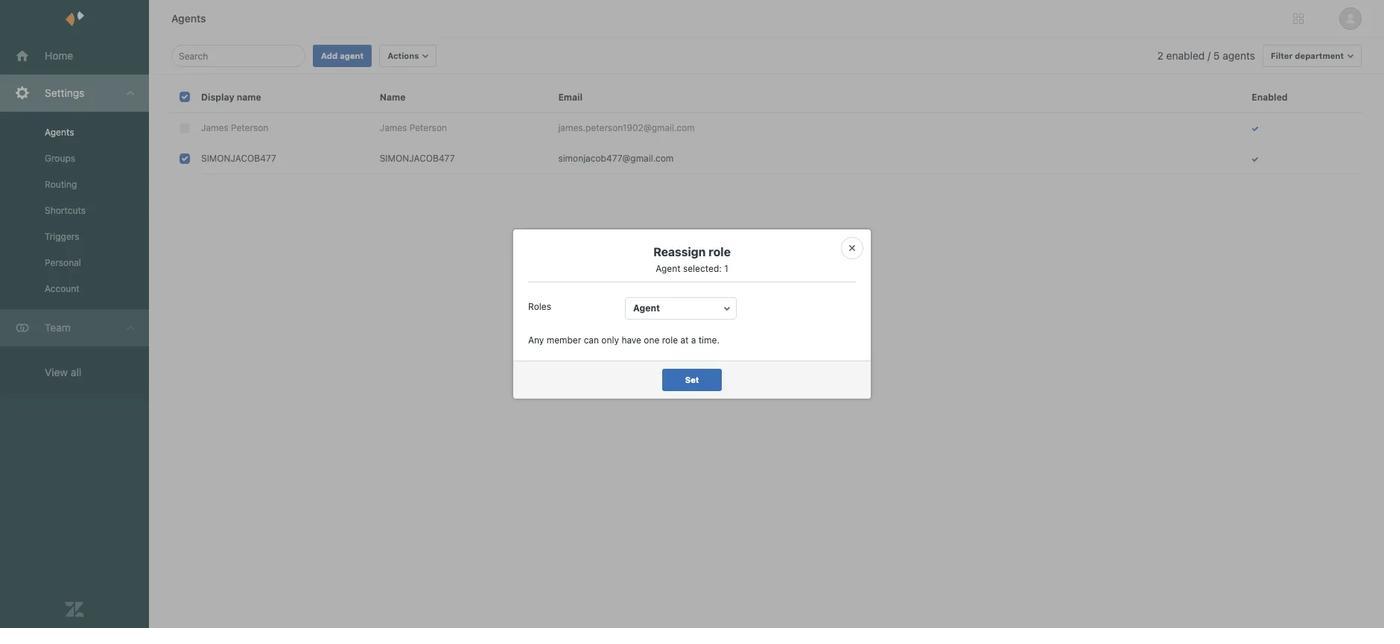 Task type: locate. For each thing, give the bounding box(es) containing it.
0 horizontal spatial james
[[201, 122, 229, 133]]

agent down "reassign"
[[656, 263, 681, 274]]

reassign role agent selected: 1
[[654, 245, 731, 274]]

0 horizontal spatial agents
[[45, 127, 74, 138]]

james peterson
[[201, 122, 268, 133], [380, 122, 447, 133]]

james down display
[[201, 122, 229, 133]]

filter
[[1271, 51, 1293, 60]]

1 horizontal spatial james peterson
[[380, 122, 447, 133]]

reassign
[[654, 245, 706, 259]]

0 horizontal spatial james peterson
[[201, 122, 268, 133]]

filter department button
[[1263, 45, 1362, 67]]

0 vertical spatial agents
[[171, 12, 206, 25]]

simonjacob477 down the 'display name' on the left
[[201, 153, 276, 164]]

2
[[1158, 49, 1164, 62]]

role inside reassign role agent selected: 1
[[709, 245, 731, 259]]

any
[[528, 335, 544, 346]]

role up 1
[[709, 245, 731, 259]]

1 vertical spatial role
[[662, 335, 678, 346]]

role
[[709, 245, 731, 259], [662, 335, 678, 346]]

zendesk products image
[[1294, 13, 1304, 24]]

peterson
[[231, 122, 268, 133], [410, 122, 447, 133]]

simonjacob477@gmail.com
[[558, 153, 674, 164]]

agents
[[171, 12, 206, 25], [45, 127, 74, 138]]

team
[[45, 321, 71, 334]]

james down name
[[380, 122, 407, 133]]

can
[[584, 335, 599, 346]]

1 horizontal spatial james
[[380, 122, 407, 133]]

1
[[724, 263, 729, 274]]

0 horizontal spatial peterson
[[231, 122, 268, 133]]

0 horizontal spatial simonjacob477
[[201, 153, 276, 164]]

have
[[622, 335, 642, 346]]

james peterson down name
[[380, 122, 447, 133]]

agents up search text box
[[171, 12, 206, 25]]

simonjacob477 down name
[[380, 153, 455, 164]]

simonjacob477
[[201, 153, 276, 164], [380, 153, 455, 164]]

1 horizontal spatial peterson
[[410, 122, 447, 133]]

Search text field
[[179, 47, 294, 65]]

set button
[[662, 369, 722, 391]]

member
[[547, 335, 581, 346]]

0 vertical spatial role
[[709, 245, 731, 259]]

1 horizontal spatial simonjacob477
[[380, 153, 455, 164]]

role left at
[[662, 335, 678, 346]]

account
[[45, 283, 79, 294]]

1 horizontal spatial role
[[709, 245, 731, 259]]

0 vertical spatial agent
[[656, 263, 681, 274]]

1 horizontal spatial agents
[[171, 12, 206, 25]]

1 vertical spatial agents
[[45, 127, 74, 138]]

agent
[[656, 263, 681, 274], [633, 303, 660, 314]]

view
[[45, 366, 68, 379]]

roles
[[528, 301, 551, 312]]

james peterson down the 'display name' on the left
[[201, 122, 268, 133]]

james
[[201, 122, 229, 133], [380, 122, 407, 133]]

agents
[[1223, 49, 1256, 62]]

1 simonjacob477 from the left
[[201, 153, 276, 164]]

at
[[681, 335, 689, 346]]

agent up one
[[633, 303, 660, 314]]

agents up groups
[[45, 127, 74, 138]]

department
[[1295, 51, 1344, 60]]

enabled
[[1252, 91, 1288, 103]]

james.peterson1902@gmail.com
[[558, 122, 695, 133]]



Task type: describe. For each thing, give the bounding box(es) containing it.
2 james from the left
[[380, 122, 407, 133]]

add agent button
[[313, 45, 372, 67]]

view all
[[45, 366, 81, 379]]

triggers
[[45, 231, 79, 242]]

set
[[685, 375, 699, 384]]

1 vertical spatial agent
[[633, 303, 660, 314]]

add
[[321, 51, 338, 60]]

name
[[380, 91, 406, 103]]

display
[[201, 91, 234, 103]]

2 peterson from the left
[[410, 122, 447, 133]]

actions button
[[379, 45, 437, 67]]

all
[[71, 366, 81, 379]]

display name
[[201, 91, 261, 103]]

personal
[[45, 257, 81, 268]]

groups
[[45, 153, 75, 164]]

5
[[1214, 49, 1220, 62]]

a
[[691, 335, 696, 346]]

2 james peterson from the left
[[380, 122, 447, 133]]

home
[[45, 49, 73, 62]]

actions
[[388, 51, 419, 60]]

2 enabled / 5 agents
[[1158, 49, 1256, 62]]

1 james peterson from the left
[[201, 122, 268, 133]]

add agent
[[321, 51, 364, 60]]

shortcuts
[[45, 205, 86, 216]]

one
[[644, 335, 660, 346]]

email
[[558, 91, 583, 103]]

agent inside reassign role agent selected: 1
[[656, 263, 681, 274]]

selected:
[[683, 263, 722, 274]]

only
[[602, 335, 619, 346]]

filter department
[[1271, 51, 1344, 60]]

2 simonjacob477 from the left
[[380, 153, 455, 164]]

name
[[237, 91, 261, 103]]

1 james from the left
[[201, 122, 229, 133]]

settings
[[45, 86, 84, 99]]

agent
[[340, 51, 364, 60]]

any member can only have one role at a time.
[[528, 335, 720, 346]]

/
[[1208, 49, 1211, 62]]

time.
[[699, 335, 720, 346]]

1 peterson from the left
[[231, 122, 268, 133]]

0 horizontal spatial role
[[662, 335, 678, 346]]

routing
[[45, 179, 77, 190]]

enabled
[[1167, 49, 1205, 62]]



Task type: vqa. For each thing, say whether or not it's contained in the screenshot.
2nd Zendesk from the bottom of the 'Apps and integrations' group
no



